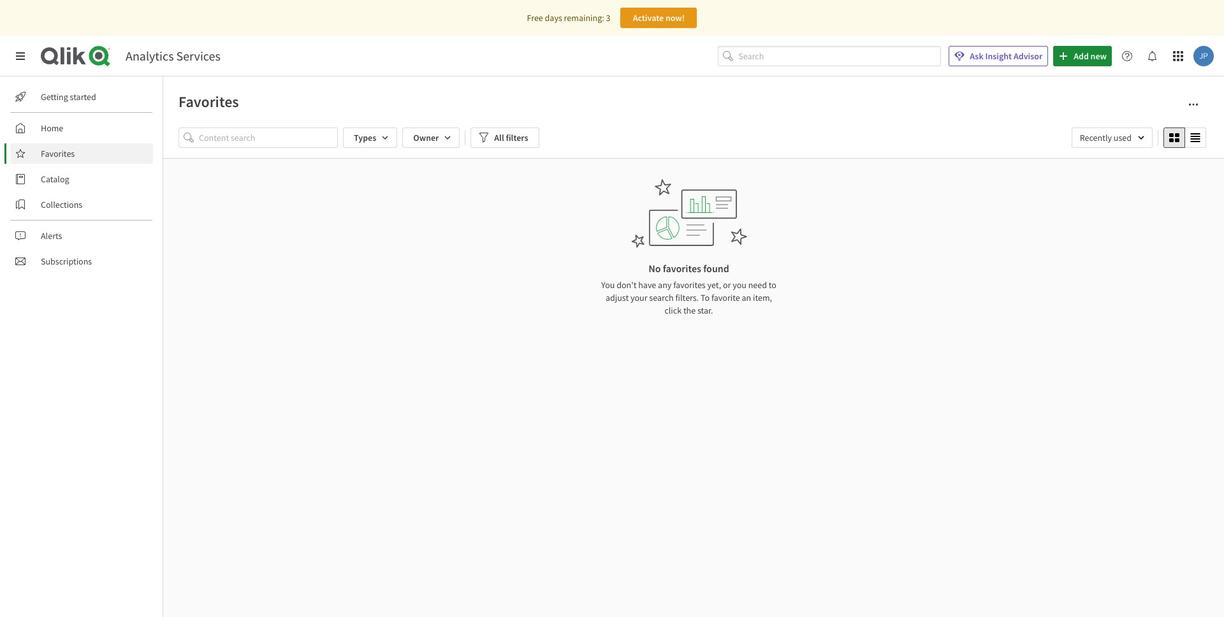 Task type: vqa. For each thing, say whether or not it's contained in the screenshot.
Chart related to Chart
no



Task type: describe. For each thing, give the bounding box(es) containing it.
click
[[665, 305, 682, 316]]

services
[[176, 48, 221, 64]]

advisor
[[1014, 50, 1043, 62]]

you
[[602, 279, 615, 291]]

favorites inside navigation pane element
[[41, 148, 75, 159]]

yet,
[[708, 279, 722, 291]]

subscriptions link
[[10, 251, 153, 272]]

recently used
[[1081, 132, 1132, 144]]

your
[[631, 292, 648, 304]]

to
[[701, 292, 710, 304]]

types
[[354, 132, 377, 144]]

switch view group
[[1164, 128, 1207, 148]]

close sidebar menu image
[[15, 51, 26, 61]]

any
[[658, 279, 672, 291]]

home link
[[10, 118, 153, 138]]

catalog link
[[10, 169, 153, 189]]

filters.
[[676, 292, 699, 304]]

now!
[[666, 12, 685, 24]]

Recently used field
[[1072, 128, 1153, 148]]

no favorites found you don't have any favorites yet, or you need to adjust your search filters. to favorite an item, click the star.
[[602, 262, 777, 316]]

collections
[[41, 199, 82, 211]]

insight
[[986, 50, 1013, 62]]

favorite
[[712, 292, 741, 304]]

owner
[[414, 132, 439, 144]]

new
[[1091, 50, 1108, 62]]

subscriptions
[[41, 256, 92, 267]]

add new
[[1074, 50, 1108, 62]]

add
[[1074, 50, 1090, 62]]

getting
[[41, 91, 68, 103]]

ask insight advisor
[[971, 50, 1043, 62]]

getting started
[[41, 91, 96, 103]]

you
[[733, 279, 747, 291]]

filters
[[506, 132, 529, 144]]

or
[[723, 279, 731, 291]]

ask insight advisor button
[[949, 46, 1049, 66]]

navigation pane element
[[0, 82, 163, 277]]

no
[[649, 262, 661, 275]]

all filters button
[[471, 128, 539, 148]]

getting started link
[[10, 87, 153, 107]]



Task type: locate. For each thing, give the bounding box(es) containing it.
recently
[[1081, 132, 1113, 144]]

adjust
[[606, 292, 629, 304]]

searchbar element
[[719, 46, 942, 67]]

item,
[[753, 292, 773, 304]]

analytics
[[126, 48, 174, 64]]

alerts link
[[10, 226, 153, 246]]

1 horizontal spatial favorites
[[179, 92, 239, 112]]

started
[[70, 91, 96, 103]]

activate now! link
[[621, 8, 698, 28]]

1 vertical spatial favorites
[[41, 148, 75, 159]]

an
[[742, 292, 752, 304]]

found
[[704, 262, 730, 275]]

have
[[639, 279, 657, 291]]

free
[[527, 12, 543, 24]]

ask
[[971, 50, 984, 62]]

alerts
[[41, 230, 62, 242]]

days
[[545, 12, 563, 24]]

add new button
[[1054, 46, 1113, 66]]

0 vertical spatial favorites
[[179, 92, 239, 112]]

0 horizontal spatial favorites
[[41, 148, 75, 159]]

0 vertical spatial favorites
[[663, 262, 702, 275]]

filters region
[[179, 125, 1210, 151]]

1 vertical spatial favorites
[[674, 279, 706, 291]]

catalog
[[41, 174, 69, 185]]

Content search text field
[[199, 128, 338, 148]]

owner button
[[403, 128, 460, 148]]

don't
[[617, 279, 637, 291]]

3
[[606, 12, 611, 24]]

favorites link
[[10, 144, 153, 164]]

all filters
[[495, 132, 529, 144]]

analytics services element
[[126, 48, 221, 64]]

the
[[684, 305, 696, 316]]

free days remaining: 3
[[527, 12, 611, 24]]

types button
[[343, 128, 398, 148]]

all
[[495, 132, 504, 144]]

analytics services
[[126, 48, 221, 64]]

to
[[769, 279, 777, 291]]

star.
[[698, 305, 714, 316]]

home
[[41, 122, 63, 134]]

more actions image
[[1189, 100, 1199, 110]]

james peterson image
[[1194, 46, 1215, 66]]

favorites up any
[[663, 262, 702, 275]]

favorites
[[179, 92, 239, 112], [41, 148, 75, 159]]

Search text field
[[739, 46, 942, 67]]

favorites
[[663, 262, 702, 275], [674, 279, 706, 291]]

favorites down services at the left top of page
[[179, 92, 239, 112]]

remaining:
[[564, 12, 605, 24]]

favorites up catalog
[[41, 148, 75, 159]]

used
[[1114, 132, 1132, 144]]

need
[[749, 279, 767, 291]]

activate
[[633, 12, 664, 24]]

search
[[650, 292, 674, 304]]

favorites up filters.
[[674, 279, 706, 291]]

activate now!
[[633, 12, 685, 24]]

collections link
[[10, 195, 153, 215]]



